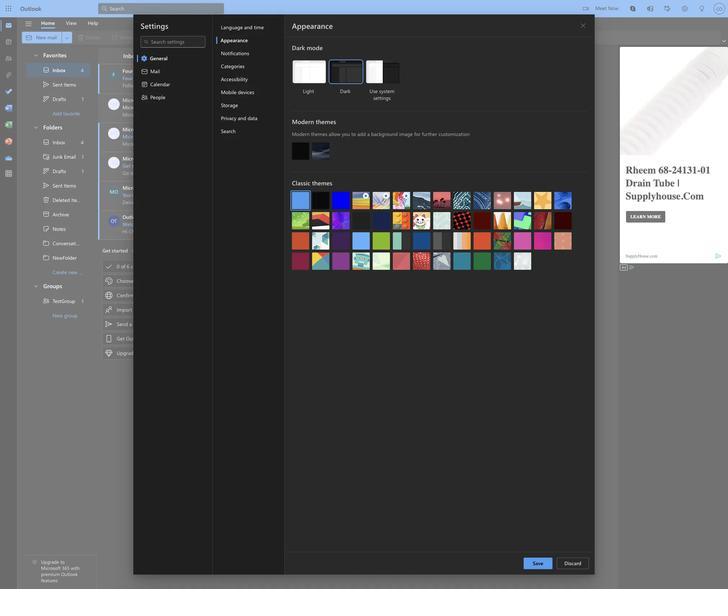 Task type: locate. For each thing, give the bounding box(es) containing it.
 sent items
[[43, 81, 76, 88], [43, 182, 76, 189]]

microsoft account team microsoft account security info was added
[[123, 126, 220, 140]]

1 vertical spatial  inbox
[[43, 139, 65, 146]]

dialog
[[0, 0, 729, 589]]

items for first  tree item from the bottom of the application containing settings
[[64, 182, 76, 189]]

 inbox up junk
[[43, 139, 65, 146]]

2  tree item from the top
[[26, 164, 91, 178]]

1  from the top
[[43, 240, 50, 247]]

 tree item up add
[[26, 92, 91, 106]]

home button
[[36, 17, 60, 29]]

contacts
[[134, 306, 152, 313]]

now
[[609, 5, 619, 12]]

dark left the use
[[340, 88, 351, 94]]


[[43, 95, 50, 102], [43, 167, 50, 175]]

0 vertical spatial  inbox
[[43, 66, 66, 74]]

 sent items inside favorites tree
[[43, 81, 76, 88]]

powerpoint image
[[5, 138, 12, 145]]

1 horizontal spatial testgroup
[[163, 192, 187, 198]]

 tree item up junk
[[26, 135, 91, 149]]

1  from the top
[[33, 52, 39, 58]]

mobile devices button
[[216, 86, 285, 99]]

1 horizontal spatial upgrade
[[117, 350, 136, 356]]

1 vertical spatial 
[[33, 124, 39, 130]]

0 vertical spatial 4
[[81, 67, 84, 73]]

2 vertical spatial items
[[71, 196, 84, 203]]

tab list
[[36, 17, 104, 29]]

 tree item
[[26, 77, 91, 92], [26, 178, 91, 193]]

1 vertical spatial items
[[64, 182, 76, 189]]

 button for folders
[[30, 120, 42, 134]]

modern down light
[[292, 118, 314, 125]]

time inside button
[[254, 24, 264, 31]]

365 inside upgrade to microsoft 365 with premium outlook features
[[62, 565, 70, 571]]

of
[[121, 263, 125, 270]]

0 vertical spatial 
[[43, 95, 50, 102]]

0 vertical spatial mobile
[[257, 162, 273, 169]]

resorts
[[180, 67, 197, 74]]

settings tab list
[[133, 14, 213, 575]]

0 horizontal spatial upgrade
[[41, 559, 59, 565]]

dark mode
[[292, 44, 323, 52]]

0 horizontal spatial new
[[68, 269, 78, 275]]

1  button from the top
[[30, 48, 42, 62]]

groups
[[43, 282, 62, 290]]

modern down modern themes at top left
[[292, 131, 310, 137]]

1 vertical spatial modern
[[292, 131, 310, 137]]

as
[[321, 34, 326, 41]]

0 horizontal spatial testgroup
[[53, 297, 75, 304]]

2  drafts from the top
[[43, 167, 66, 175]]

drafts
[[53, 95, 66, 102], [53, 168, 66, 174]]

 tree item down favorites
[[26, 63, 91, 77]]

set your advertising preferences image
[[630, 264, 635, 270]]

upgrade inside message list no conversations selected list box
[[117, 350, 136, 356]]

1 vertical spatial 
[[43, 139, 50, 146]]

upgrade
[[117, 350, 136, 356], [41, 559, 59, 565]]

devices
[[238, 89, 254, 96]]

your right up
[[228, 162, 239, 169]]

0 vertical spatial  tree item
[[26, 63, 91, 77]]

1 vertical spatial sent
[[53, 182, 63, 189]]

4 down favorites tree item
[[81, 67, 84, 73]]

new left outlook.com
[[163, 221, 173, 228]]

1 up "add favorite" tree item in the left of the page
[[82, 95, 84, 102]]

left-rail-appbar navigation
[[1, 17, 16, 167]]

4 inside favorites tree
[[81, 67, 84, 73]]

 inside favorites tree
[[43, 66, 50, 74]]

 mail
[[141, 68, 160, 75]]

1 horizontal spatial a
[[368, 131, 370, 137]]

microsoft inside upgrade to microsoft 365 with premium outlook features
[[41, 565, 61, 571]]

items right deleted
[[71, 196, 84, 203]]

your down team
[[152, 221, 162, 228]]

 button left folders on the left top
[[30, 120, 42, 134]]

1 horizontal spatial appearance
[[292, 21, 333, 31]]

 left favorites
[[33, 52, 39, 58]]

pc
[[240, 162, 246, 169]]

0 vertical spatial  sent items
[[43, 81, 76, 88]]

files image
[[5, 72, 12, 79]]

microsoft inside microsoft outlook you've joined the testgroup group
[[123, 184, 145, 191]]

1  inbox from the top
[[43, 66, 66, 74]]


[[141, 94, 148, 101], [43, 297, 50, 304]]

1 vertical spatial  tree item
[[26, 164, 91, 178]]

classic
[[292, 179, 311, 187]]

0 vertical spatial  tree item
[[26, 77, 91, 92]]

1 vertical spatial upgrade
[[41, 559, 59, 565]]

sent up  tree item
[[53, 182, 63, 189]]

1 drafts from the top
[[53, 95, 66, 102]]

 tree item
[[26, 92, 91, 106], [26, 164, 91, 178]]

outlook up welcome at the left of page
[[123, 214, 141, 220]]

 drafts inside favorites tree
[[43, 95, 66, 102]]

time
[[254, 24, 264, 31], [136, 292, 146, 299]]

account up know
[[146, 133, 164, 140]]

 inbox down favorites
[[43, 66, 66, 74]]

home
[[41, 19, 55, 26]]

four seasons hotel miami - family friendly hotel
[[123, 75, 236, 82]]

four right f
[[123, 67, 133, 74]]

upgrade right 
[[117, 350, 136, 356]]


[[581, 23, 587, 29]]

0 horizontal spatial 
[[43, 297, 50, 304]]

 button for favorites
[[30, 48, 42, 62]]

2 vertical spatial inbox
[[53, 139, 65, 146]]

3 1 from the top
[[82, 168, 84, 174]]

send a message
[[117, 321, 153, 328]]

 tree item
[[26, 294, 91, 308]]

tree
[[26, 135, 99, 279]]

four
[[123, 67, 133, 74], [123, 75, 133, 82]]

items inside  deleted items
[[71, 196, 84, 203]]

Select a conversation checkbox
[[108, 98, 123, 110]]

get right microsoft image
[[123, 162, 131, 169]]

 inbox inside tree
[[43, 139, 65, 146]]

appearance tab panel
[[285, 14, 595, 575]]

0 vertical spatial group
[[188, 192, 202, 198]]

add favorite
[[53, 110, 80, 117]]

1 vertical spatial 365
[[62, 565, 70, 571]]

discard
[[565, 560, 582, 567]]

drafts inside favorites tree
[[53, 95, 66, 102]]

appearance inside button
[[221, 37, 248, 44]]

0 vertical spatial 
[[43, 81, 50, 88]]

 inside folders tree item
[[33, 124, 39, 130]]

use
[[370, 88, 378, 94]]

seasons for hotel
[[134, 75, 153, 82]]

upgrade for upgrade to microsoft 365
[[117, 350, 136, 356]]

document
[[0, 0, 729, 589]]

1 vertical spatial time
[[136, 292, 146, 299]]

Search settings search field
[[149, 38, 198, 45]]

new left folder
[[68, 269, 78, 275]]

mobile inside microsoft get to know your onedrive – how to back up your pc and mobile
[[257, 162, 273, 169]]

your right know
[[152, 162, 162, 169]]

0 vertical spatial inbox
[[123, 52, 138, 59]]

people
[[150, 94, 166, 101]]

account right outlook.com
[[205, 221, 224, 228]]

your inside outlook team welcome to your new outlook.com account
[[152, 221, 162, 228]]

application
[[0, 0, 729, 589]]

word image
[[5, 105, 12, 112]]

hotel down categories
[[223, 75, 236, 82]]

upgrade for upgrade to microsoft 365 with premium outlook features
[[41, 559, 59, 565]]

discard button
[[557, 558, 590, 569]]

ot
[[111, 218, 117, 224]]

move & delete group
[[22, 30, 245, 45]]

outlook team image
[[108, 215, 120, 227]]

inbox left 
[[123, 52, 138, 59]]

2 seasons from the top
[[134, 75, 153, 82]]

1 vertical spatial team
[[166, 126, 177, 133]]

history
[[83, 240, 99, 247]]

accessibility button
[[216, 73, 285, 86]]

1 vertical spatial group
[[64, 312, 78, 319]]

mobile right pc
[[257, 162, 273, 169]]

0 vertical spatial a
[[368, 131, 370, 137]]

team down calendar
[[164, 97, 175, 104]]

1 vertical spatial dark
[[340, 88, 351, 94]]

time inside message list no conversations selected list box
[[136, 292, 146, 299]]

1 modern from the top
[[292, 118, 314, 125]]

 up 
[[43, 139, 50, 146]]

 for  testgroup
[[43, 297, 50, 304]]

back
[[209, 162, 219, 169]]


[[141, 68, 148, 75]]


[[43, 196, 50, 203]]

storage button
[[216, 99, 285, 112]]

help button
[[82, 17, 104, 29]]

team down microsoft account team microsoft account security info verification on the top left of page
[[166, 126, 177, 133]]

0 vertical spatial testgroup
[[163, 192, 187, 198]]

four seasons hotels and resorts image
[[108, 69, 120, 80]]

1 horizontal spatial mobile
[[257, 162, 273, 169]]

info left verification
[[183, 104, 191, 111]]

themes down modern themes at top left
[[311, 131, 328, 137]]

and inside button
[[238, 115, 246, 122]]

1 inside  tree item
[[82, 153, 84, 160]]

 inside groups tree item
[[33, 283, 39, 289]]

 button left groups
[[30, 279, 42, 293]]

0 vertical spatial modern
[[292, 118, 314, 125]]

 inside favorites tree
[[43, 95, 50, 102]]

save button
[[524, 558, 553, 569]]

a right send
[[129, 321, 132, 328]]

1 right  testgroup
[[82, 297, 84, 304]]

1 horizontal spatial hotel
[[223, 75, 236, 82]]

 tree item down junk
[[26, 164, 91, 178]]

0 horizontal spatial time
[[136, 292, 146, 299]]

message list section
[[98, 46, 273, 589]]

time left zone
[[136, 292, 146, 299]]

and left the data
[[238, 115, 246, 122]]

to right how
[[203, 162, 207, 169]]

testgroup up new group
[[53, 297, 75, 304]]

0 vertical spatial team
[[164, 97, 175, 104]]

3  from the top
[[33, 283, 39, 289]]

 tree item
[[26, 63, 91, 77], [26, 135, 91, 149]]

info inside microsoft account team microsoft account security info verification
[[183, 104, 191, 111]]

1 four from the top
[[123, 67, 133, 74]]

365
[[166, 350, 174, 356], [62, 565, 70, 571]]

1 vertical spatial 4
[[81, 139, 84, 146]]

groups tree item
[[26, 279, 91, 294]]

1 vertical spatial mt
[[110, 130, 118, 137]]

four right four seasons hotels and resorts "icon"
[[123, 75, 133, 82]]

appearance up " mark all as read"
[[292, 21, 333, 31]]

1 inside favorites tree
[[82, 95, 84, 102]]

get for get outlook mobile
[[117, 335, 125, 342]]

to down get outlook mobile
[[138, 350, 142, 356]]

0 vertical spatial info
[[183, 104, 191, 111]]

2 sent from the top
[[53, 182, 63, 189]]

 left groups
[[33, 283, 39, 289]]

info inside microsoft account team microsoft account security info was added
[[185, 133, 194, 140]]

1 vertical spatial new
[[68, 269, 78, 275]]

0 vertical spatial drafts
[[53, 95, 66, 102]]

 down groups
[[43, 297, 50, 304]]

4 1 from the top
[[82, 297, 84, 304]]

1 vertical spatial inbox
[[53, 67, 66, 73]]

1 vertical spatial  button
[[30, 120, 42, 134]]

0 vertical spatial sent
[[53, 81, 63, 88]]

1 seasons from the top
[[134, 67, 153, 74]]

 button left favorites
[[30, 48, 42, 62]]

and up the appearance button
[[244, 24, 253, 31]]

1 vertical spatial  tree item
[[26, 135, 91, 149]]

more apps image
[[5, 170, 12, 178]]

1 vertical spatial  tree item
[[26, 178, 91, 193]]

2 modern from the top
[[292, 131, 310, 137]]

get left the started
[[102, 247, 110, 254]]

mt inside microsoft account team icon
[[110, 101, 118, 108]]

1 sent from the top
[[53, 81, 63, 88]]

0 vertical spatial 
[[43, 66, 50, 74]]

6
[[127, 263, 130, 270]]

0 vertical spatial time
[[254, 24, 264, 31]]

outlook right premium
[[61, 571, 78, 577]]

0 vertical spatial get
[[123, 162, 131, 169]]

 down 
[[43, 240, 50, 247]]

security inside microsoft account team microsoft account security info verification
[[164, 104, 181, 111]]

help
[[88, 19, 98, 26]]

 sent items up "add favorite" tree item in the left of the page
[[43, 81, 76, 88]]


[[105, 292, 113, 299]]

to right "you"
[[352, 131, 356, 137]]

security for verification
[[164, 104, 181, 111]]

drafts down  junk email
[[53, 168, 66, 174]]

inbox up  junk email
[[53, 139, 65, 146]]

1 horizontal spatial time
[[254, 24, 264, 31]]

team inside microsoft account team microsoft account security info verification
[[164, 97, 175, 104]]

0 vertical spatial 365
[[166, 350, 174, 356]]

0 vertical spatial four
[[123, 67, 133, 74]]

inbox inside inbox 
[[123, 52, 138, 59]]

2 1 from the top
[[82, 153, 84, 160]]

mobile devices
[[221, 89, 254, 96]]

 inside favorites tree item
[[33, 52, 39, 58]]

add
[[53, 110, 62, 117]]

 tree item up deleted
[[26, 178, 91, 193]]

2  inbox from the top
[[43, 139, 65, 146]]

sent up add
[[53, 81, 63, 88]]

 inbox inside favorites tree
[[43, 66, 66, 74]]

0 vertical spatial 
[[33, 52, 39, 58]]


[[43, 153, 50, 160]]

0 horizontal spatial group
[[64, 312, 78, 319]]

 for  people
[[141, 94, 148, 101]]

0 vertical spatial 
[[43, 240, 50, 247]]

settings heading
[[141, 21, 169, 31]]

1 vertical spatial security
[[166, 133, 183, 140]]

2 vertical spatial get
[[117, 335, 125, 342]]

appearance
[[292, 21, 333, 31], [221, 37, 248, 44]]

 deleted items
[[43, 196, 84, 203]]

 up "add favorite" tree item in the left of the page
[[43, 95, 50, 102]]

 drafts up add
[[43, 95, 66, 102]]

security left was
[[166, 133, 183, 140]]


[[211, 53, 218, 60]]

hotels
[[154, 67, 169, 74]]

mt for microsoft account security info was added
[[110, 130, 118, 137]]

0 horizontal spatial a
[[129, 321, 132, 328]]

new group tree item
[[26, 308, 91, 323]]

group inside tree item
[[64, 312, 78, 319]]

time up the appearance button
[[254, 24, 264, 31]]

group inside microsoft outlook you've joined the testgroup group
[[188, 192, 202, 198]]

group down how
[[188, 192, 202, 198]]


[[43, 240, 50, 247], [43, 254, 50, 261]]

1  drafts from the top
[[43, 95, 66, 102]]

tags group
[[290, 30, 512, 45]]

0 horizontal spatial dark
[[292, 44, 305, 52]]

dialog containing settings
[[0, 0, 729, 589]]

tab list containing home
[[36, 17, 104, 29]]

 for groups
[[33, 283, 39, 289]]

0 horizontal spatial mobile
[[146, 335, 161, 342]]

info left was
[[185, 133, 194, 140]]

2  from the top
[[43, 167, 50, 175]]

 inside tree item
[[43, 297, 50, 304]]


[[105, 263, 113, 270]]

team inside microsoft account team microsoft account security info was added
[[166, 126, 177, 133]]

0 vertical spatial seasons
[[134, 67, 153, 74]]

2  from the top
[[43, 182, 50, 189]]

0 horizontal spatial hotel
[[154, 75, 167, 82]]


[[141, 52, 149, 60]]

0 vertical spatial security
[[164, 104, 181, 111]]

1 vertical spatial drafts
[[53, 168, 66, 174]]

1  tree item from the top
[[26, 92, 91, 106]]

team
[[164, 97, 175, 104], [166, 126, 177, 133]]

 for 
[[43, 167, 50, 175]]

1  from the top
[[43, 81, 50, 88]]

your left look
[[135, 277, 145, 284]]

 tree item
[[26, 236, 99, 250], [26, 250, 91, 265]]

 inbox for first  tree item from the top
[[43, 66, 66, 74]]

tree containing 
[[26, 135, 99, 279]]

accessibility
[[221, 76, 248, 83]]

0 vertical spatial new
[[163, 221, 173, 228]]

1 1 from the top
[[82, 95, 84, 102]]

appearance up notifications
[[221, 37, 248, 44]]

get
[[123, 162, 131, 169], [102, 247, 110, 254], [117, 335, 125, 342]]

 down favorites
[[43, 81, 50, 88]]

1 vertical spatial info
[[185, 133, 194, 140]]

theme list box
[[291, 190, 588, 273]]

2  from the top
[[33, 124, 39, 130]]

1 horizontal spatial group
[[188, 192, 202, 198]]

 for folders
[[33, 124, 39, 130]]

0 vertical spatial  tree item
[[26, 92, 91, 106]]

to left with
[[60, 559, 65, 565]]

themes up allow
[[316, 118, 336, 125]]

0 vertical spatial  button
[[30, 48, 42, 62]]

1 vertical spatial a
[[129, 321, 132, 328]]

0 vertical spatial dark
[[292, 44, 305, 52]]

1 vertical spatial appearance
[[221, 37, 248, 44]]

1 vertical spatial seasons
[[134, 75, 153, 82]]

modern
[[292, 118, 314, 125], [292, 131, 310, 137]]

 inside favorites tree
[[43, 81, 50, 88]]


[[43, 81, 50, 88], [43, 182, 50, 189]]

1 vertical spatial 
[[43, 182, 50, 189]]

1 vertical spatial 
[[43, 297, 50, 304]]

1 vertical spatial  sent items
[[43, 182, 76, 189]]

0 horizontal spatial 365
[[62, 565, 70, 571]]

0 vertical spatial appearance
[[292, 21, 333, 31]]

four seasons hotels and resorts
[[123, 67, 197, 74]]

 tree item
[[26, 207, 91, 222]]

1 vertical spatial 
[[43, 254, 50, 261]]

drafts for 
[[53, 95, 66, 102]]

to down team
[[145, 221, 150, 228]]

group right new
[[64, 312, 78, 319]]

2 vertical spatial  button
[[30, 279, 42, 293]]

 left newfolder
[[43, 254, 50, 261]]

dark for dark mode
[[292, 44, 305, 52]]

-
[[184, 75, 186, 82]]

 for 2nd  tree item from the top
[[43, 139, 50, 146]]

 down 
[[43, 167, 50, 175]]

testgroup inside microsoft outlook you've joined the testgroup group
[[163, 192, 187, 198]]

 notes
[[43, 225, 66, 232]]

further
[[422, 131, 438, 137]]

security down people
[[164, 104, 181, 111]]

get outlook mobile
[[117, 335, 161, 342]]

features
[[41, 577, 58, 583]]

0 horizontal spatial appearance
[[221, 37, 248, 44]]

0 vertical spatial upgrade
[[117, 350, 136, 356]]

and inside microsoft get to know your onedrive – how to back up your pc and mobile
[[247, 162, 256, 169]]

 drafts for 
[[43, 95, 66, 102]]

0 vertical spatial  drafts
[[43, 95, 66, 102]]

4
[[81, 67, 84, 73], [81, 139, 84, 146]]

mt down microsoft account team icon
[[110, 130, 118, 137]]

and
[[244, 24, 253, 31], [170, 67, 179, 74], [238, 115, 246, 122], [247, 162, 256, 169]]

 button inside folders tree item
[[30, 120, 42, 134]]

know
[[138, 162, 151, 169]]

 down 
[[141, 94, 148, 101]]

1 vertical spatial 
[[43, 167, 50, 175]]

 up ''
[[43, 182, 50, 189]]

themes for appearance
[[316, 118, 336, 125]]

team for verification
[[164, 97, 175, 104]]

2  button from the top
[[30, 120, 42, 134]]

and right pc
[[247, 162, 256, 169]]

tab list inside application
[[36, 17, 104, 29]]

inbox down favorites tree item
[[53, 67, 66, 73]]

1 horizontal spatial 365
[[166, 350, 174, 356]]

new inside outlook team welcome to your new outlook.com account
[[163, 221, 173, 228]]

2 4 from the top
[[81, 139, 84, 146]]

to left know
[[132, 162, 137, 169]]

 inside tree
[[43, 167, 50, 175]]

 button inside groups tree item
[[30, 279, 42, 293]]

 button for groups
[[30, 279, 42, 293]]

2 vertical spatial 
[[33, 283, 39, 289]]

1  from the top
[[43, 66, 50, 74]]

calendar
[[150, 81, 170, 88]]

1 mt from the top
[[110, 101, 118, 108]]

language
[[221, 24, 243, 31]]

testgroup right the
[[163, 192, 187, 198]]

 left folders on the left top
[[33, 124, 39, 130]]

info for was
[[185, 133, 194, 140]]

mt inside microsoft account team image
[[110, 130, 118, 137]]

 button inside favorites tree item
[[30, 48, 42, 62]]

search
[[221, 128, 236, 135]]

junk
[[53, 153, 63, 160]]

365 inside message list no conversations selected list box
[[166, 350, 174, 356]]

 sent items inside tree
[[43, 182, 76, 189]]

info for verification
[[183, 104, 191, 111]]

1 horizontal spatial dark
[[340, 88, 351, 94]]

to inside upgrade to microsoft 365 with premium outlook features
[[60, 559, 65, 565]]

 sent items up  tree item
[[43, 182, 76, 189]]

1 vertical spatial  drafts
[[43, 167, 66, 175]]

 tree item for 
[[26, 92, 91, 106]]

items up  deleted items on the left of the page
[[64, 182, 76, 189]]

image
[[399, 131, 413, 137]]

0 vertical spatial themes
[[316, 118, 336, 125]]

a inside list box
[[129, 321, 132, 328]]

2  tree item from the top
[[26, 135, 91, 149]]

security inside microsoft account team microsoft account security info was added
[[166, 133, 183, 140]]

upgrade inside upgrade to microsoft 365 with premium outlook features
[[41, 559, 59, 565]]

save
[[533, 560, 544, 567]]

1 horizontal spatial 
[[141, 94, 148, 101]]

 drafts down junk
[[43, 167, 66, 175]]

 inside settings tab list
[[141, 94, 148, 101]]

3  button from the top
[[30, 279, 42, 293]]

 tree item
[[26, 149, 91, 164]]

2 mt from the top
[[110, 130, 118, 137]]

0 vertical spatial mt
[[110, 101, 118, 108]]

inbox
[[123, 52, 138, 59], [53, 67, 66, 73], [53, 139, 65, 146]]

2 drafts from the top
[[53, 168, 66, 174]]

1 right email
[[82, 153, 84, 160]]

add favorite tree item
[[26, 106, 91, 120]]

1 vertical spatial four
[[123, 75, 133, 82]]


[[25, 20, 32, 28]]

1 vertical spatial mobile
[[146, 335, 161, 342]]

4 down folders tree item
[[81, 139, 84, 146]]

items inside favorites tree
[[64, 81, 76, 88]]

1 down  tree item on the top of page
[[82, 168, 84, 174]]

1  sent items from the top
[[43, 81, 76, 88]]

a right "add"
[[368, 131, 370, 137]]

get for get started
[[102, 247, 110, 254]]

2  sent items from the top
[[43, 182, 76, 189]]

1 4 from the top
[[81, 67, 84, 73]]

hotel down four seasons hotels and resorts on the top left
[[154, 75, 167, 82]]

2  from the top
[[43, 139, 50, 146]]

2 four from the top
[[123, 75, 133, 82]]

 inside tree
[[43, 139, 50, 146]]


[[105, 277, 113, 285]]

2  from the top
[[43, 254, 50, 261]]

1  from the top
[[43, 95, 50, 102]]

microsoft account team image
[[108, 98, 120, 110]]

outlook inside upgrade to microsoft 365 with premium outlook features
[[61, 571, 78, 577]]

 down favorites
[[43, 66, 50, 74]]

1  tree item from the top
[[26, 236, 99, 250]]

1 vertical spatial themes
[[311, 131, 328, 137]]

 tree item up "add favorite" tree item in the left of the page
[[26, 77, 91, 92]]

mt up microsoft account team image
[[110, 101, 118, 108]]

outlook up 
[[20, 5, 41, 12]]

0 vertical spatial items
[[64, 81, 76, 88]]

up
[[221, 162, 227, 169]]

notifications
[[221, 50, 249, 57]]

dark down 
[[292, 44, 305, 52]]

items up favorite
[[64, 81, 76, 88]]

 button
[[30, 48, 42, 62], [30, 120, 42, 134], [30, 279, 42, 293]]

 for favorites
[[33, 52, 39, 58]]



Task type: describe. For each thing, give the bounding box(es) containing it.

[[584, 6, 589, 12]]

modern themes element
[[292, 131, 588, 163]]

1 hotel from the left
[[154, 75, 167, 82]]

drafts for 
[[53, 168, 66, 174]]

 tree item
[[26, 193, 91, 207]]


[[43, 211, 50, 218]]

mt for microsoft account security info verification
[[110, 101, 118, 108]]

1  tree item from the top
[[26, 63, 91, 77]]

 inbox for 2nd  tree item from the top
[[43, 139, 65, 146]]

 for  conversation history
[[43, 240, 50, 247]]

four for four seasons hotels and resorts
[[123, 67, 133, 74]]

people image
[[5, 55, 12, 62]]

Select a conversation checkbox
[[108, 157, 123, 168]]

microsoft get to know your onedrive – how to back up your pc and mobile
[[123, 155, 273, 169]]

premium
[[41, 571, 60, 577]]

modern for dark mode
[[292, 131, 310, 137]]

data
[[248, 115, 258, 122]]

mark
[[302, 34, 314, 41]]

notifications button
[[216, 47, 285, 60]]

four for four seasons hotel miami - family friendly hotel
[[123, 75, 133, 82]]

account inside outlook team welcome to your new outlook.com account
[[205, 221, 224, 228]]

conversation
[[53, 240, 82, 247]]

modern themes list box
[[292, 142, 588, 163]]

onedrive
[[164, 162, 185, 169]]

microsoft inside microsoft get to know your onedrive – how to back up your pc and mobile
[[123, 155, 145, 162]]

security for was
[[166, 133, 183, 140]]

storage
[[221, 102, 238, 109]]

import contacts
[[117, 306, 152, 313]]

with
[[71, 565, 80, 571]]

get inside microsoft get to know your onedrive – how to back up your pc and mobile
[[123, 162, 131, 169]]

excel image
[[5, 122, 12, 129]]

team
[[143, 214, 155, 220]]

outlook inside outlook team welcome to your new outlook.com account
[[123, 214, 141, 220]]

1 inside  tree item
[[82, 297, 84, 304]]

privacy and data button
[[216, 112, 285, 125]]

privacy and data
[[221, 115, 258, 122]]

new inside the 'create new folder' tree item
[[68, 269, 78, 275]]

inbox inside favorites tree
[[53, 67, 66, 73]]

choose
[[117, 277, 134, 284]]

categories button
[[216, 60, 285, 73]]

general
[[150, 55, 168, 62]]

 inside tree
[[43, 182, 50, 189]]

dark for dark
[[340, 88, 351, 94]]

microsoft account team image
[[108, 128, 120, 139]]

and up the miami
[[170, 67, 179, 74]]

Select a conversation checkbox
[[108, 215, 123, 227]]

1  tree item from the top
[[26, 77, 91, 92]]

f
[[113, 71, 115, 78]]

newfolder
[[53, 254, 77, 261]]

meet
[[596, 5, 607, 12]]

folders tree item
[[26, 120, 91, 135]]

outlook inside microsoft outlook you've joined the testgroup group
[[146, 184, 165, 191]]

items for first  tree item from the top
[[64, 81, 76, 88]]

2 hotel from the left
[[223, 75, 236, 82]]

Select a conversation checkbox
[[108, 186, 123, 198]]

sent inside tree
[[53, 182, 63, 189]]

system
[[380, 88, 395, 94]]


[[141, 81, 148, 88]]


[[43, 225, 50, 232]]

appearance heading
[[292, 21, 333, 31]]

confirm time zone
[[117, 292, 158, 299]]

account down  people
[[145, 104, 163, 111]]

mail image
[[5, 22, 12, 29]]


[[105, 306, 113, 314]]

complete
[[131, 263, 152, 270]]

application containing settings
[[0, 0, 729, 589]]

how
[[191, 162, 201, 169]]

account down  calendar
[[145, 97, 163, 104]]

to inside outlook team welcome to your new outlook.com account
[[145, 221, 150, 228]]

mobile
[[221, 89, 237, 96]]

friendly
[[203, 75, 222, 82]]


[[105, 350, 113, 357]]

 people
[[141, 94, 166, 101]]

favorites tree item
[[26, 48, 91, 63]]

–
[[187, 162, 189, 169]]

view
[[66, 19, 77, 26]]

choose your look
[[117, 277, 156, 284]]

microsoft account team microsoft account security info verification
[[123, 97, 217, 111]]

language and time
[[221, 24, 264, 31]]

outlook team welcome to your new outlook.com account
[[123, 214, 224, 228]]

2  tree item from the top
[[26, 250, 91, 265]]

document containing settings
[[0, 0, 729, 589]]

customization
[[439, 131, 470, 137]]

 junk email
[[43, 153, 76, 160]]

favorites tree
[[26, 45, 91, 120]]

for
[[415, 131, 421, 137]]

search button
[[216, 125, 285, 138]]

message list no conversations selected list box
[[98, 64, 273, 589]]

 for first  tree item from the top
[[43, 66, 50, 74]]


[[105, 335, 113, 342]]

2  tree item from the top
[[26, 178, 91, 193]]

 for 
[[43, 95, 50, 102]]


[[141, 55, 148, 62]]

add
[[358, 131, 366, 137]]

premium features image
[[32, 560, 37, 565]]

 button
[[21, 18, 36, 30]]

get started
[[102, 247, 128, 254]]

create new folder tree item
[[26, 265, 92, 279]]

message
[[133, 321, 153, 328]]

 calendar
[[141, 81, 170, 88]]

new group
[[53, 312, 78, 319]]

seasons for hotels
[[134, 67, 153, 74]]

 drafts for 
[[43, 167, 66, 175]]

look
[[146, 277, 156, 284]]

new
[[53, 312, 63, 319]]

 archive
[[43, 211, 69, 218]]

and inside button
[[244, 24, 253, 31]]

mo
[[110, 188, 118, 195]]

 mark all as read
[[294, 34, 337, 41]]

m
[[112, 159, 116, 166]]

account down microsoft account team microsoft account security info verification on the top left of page
[[146, 126, 164, 133]]

favorites
[[43, 51, 67, 59]]

team for was
[[166, 126, 177, 133]]

calendar image
[[5, 39, 12, 46]]

tree inside application
[[26, 135, 99, 279]]

verification
[[193, 104, 217, 111]]

modern for appearance
[[292, 118, 314, 125]]

inbox heading
[[114, 48, 151, 64]]

added
[[205, 133, 220, 140]]

to do image
[[5, 88, 12, 96]]

365 for upgrade to microsoft 365 with premium outlook features
[[62, 565, 70, 571]]

modern themes allow you to add a background image for further customization
[[292, 131, 470, 137]]

sent inside favorites tree
[[53, 81, 63, 88]]

 for  newfolder
[[43, 254, 50, 261]]

items for  tree item
[[71, 196, 84, 203]]

outlook banner
[[0, 0, 729, 17]]


[[294, 34, 301, 41]]

a inside modern themes element
[[368, 131, 370, 137]]

 conversation history
[[43, 240, 99, 247]]

microsoft image
[[108, 157, 120, 168]]

appearance inside tab panel
[[292, 21, 333, 31]]

onedrive image
[[5, 155, 12, 162]]

miami
[[168, 75, 183, 82]]

background
[[372, 131, 398, 137]]

0 of 6 complete
[[117, 263, 152, 270]]

Select a conversation checkbox
[[108, 128, 123, 139]]

notes
[[53, 225, 66, 232]]

outlook inside banner
[[20, 5, 41, 12]]

to inside modern themes element
[[352, 131, 356, 137]]

outlook down send a message
[[126, 335, 144, 342]]

language and time button
[[216, 21, 285, 34]]

 tree item
[[26, 222, 91, 236]]

365 for upgrade to microsoft 365
[[166, 350, 174, 356]]

microsoft outlook image
[[108, 186, 120, 198]]

import
[[117, 306, 132, 313]]

 button
[[139, 50, 151, 62]]

outlook link
[[20, 0, 41, 17]]

themes for dark mode
[[311, 131, 328, 137]]

settings
[[374, 94, 391, 101]]


[[105, 321, 113, 328]]

 tree item for 
[[26, 164, 91, 178]]

2 vertical spatial themes
[[312, 179, 333, 187]]

testgroup inside  testgroup
[[53, 297, 75, 304]]



Task type: vqa. For each thing, say whether or not it's contained in the screenshot.
second  'tree item'
no



